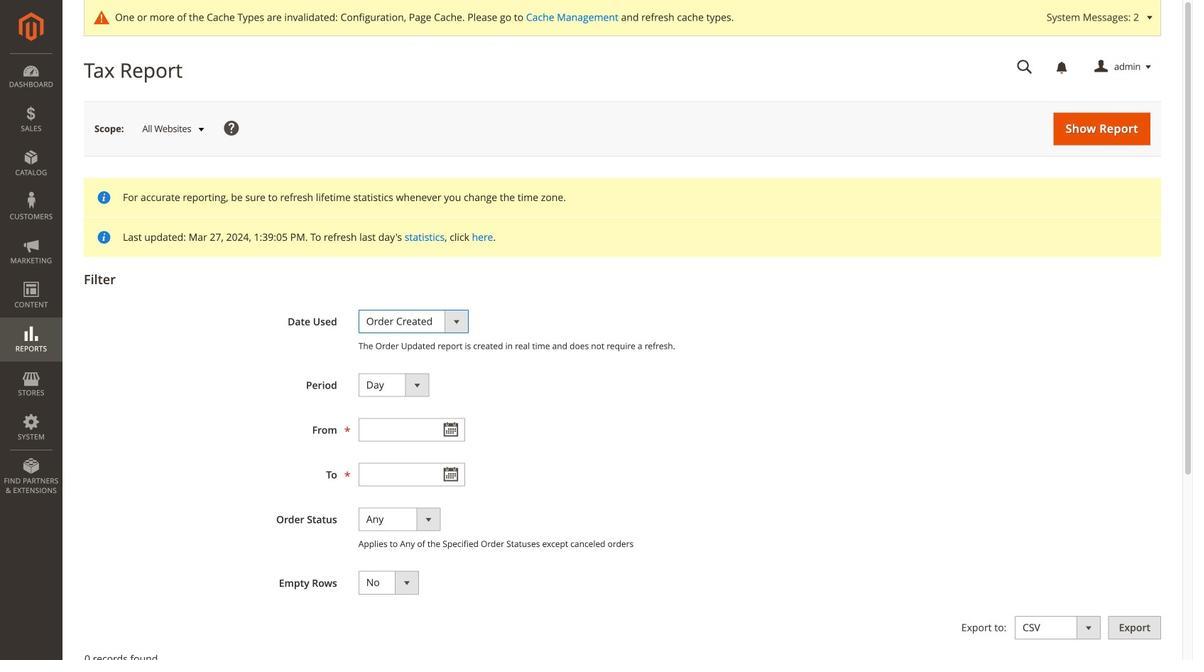 Task type: describe. For each thing, give the bounding box(es) containing it.
magento admin panel image
[[19, 12, 44, 41]]



Task type: locate. For each thing, give the bounding box(es) containing it.
menu bar
[[0, 53, 63, 503]]

None text field
[[1008, 55, 1043, 80], [359, 463, 465, 486], [1008, 55, 1043, 80], [359, 463, 465, 486]]

None text field
[[359, 418, 465, 442]]



